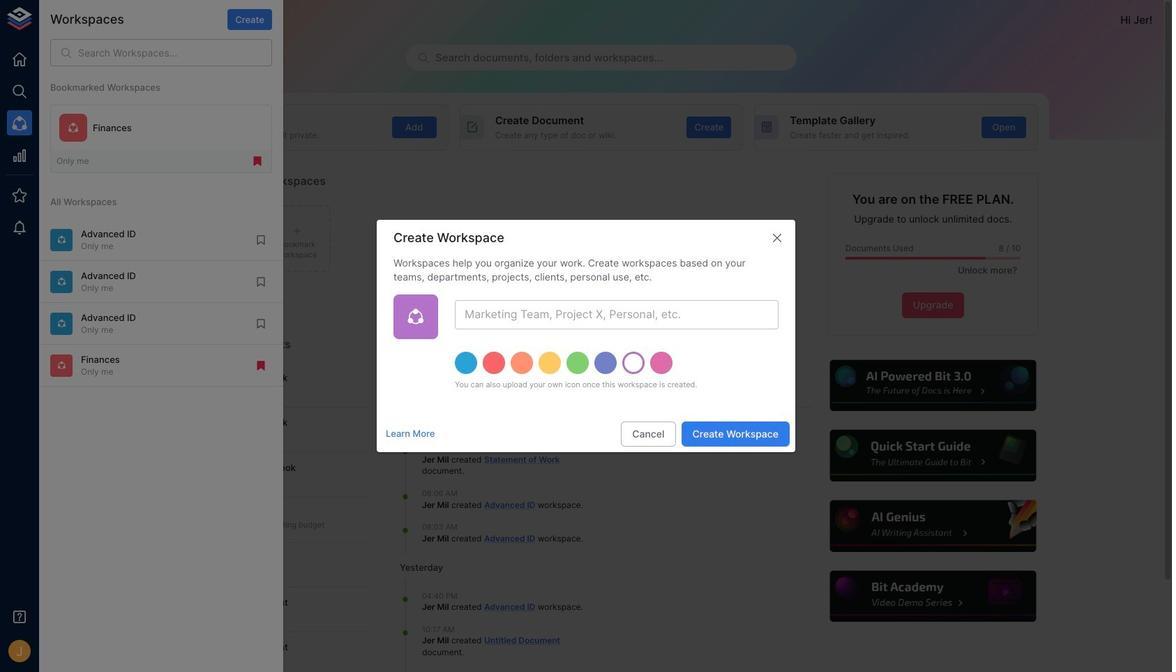 Task type: describe. For each thing, give the bounding box(es) containing it.
2 bookmark image from the top
[[255, 318, 267, 330]]

3 help image from the top
[[829, 499, 1039, 554]]

Marketing Team, Project X, Personal, etc. text field
[[455, 300, 779, 330]]

0 vertical spatial remove bookmark image
[[251, 155, 264, 168]]

Search Workspaces... text field
[[78, 39, 272, 66]]

2 help image from the top
[[829, 428, 1039, 484]]

1 vertical spatial remove bookmark image
[[255, 359, 267, 372]]



Task type: locate. For each thing, give the bounding box(es) containing it.
bookmark image down bookmark image
[[255, 318, 267, 330]]

1 help image from the top
[[829, 358, 1039, 413]]

remove bookmark image
[[251, 155, 264, 168], [255, 359, 267, 372]]

help image
[[829, 358, 1039, 413], [829, 428, 1039, 484], [829, 499, 1039, 554], [829, 569, 1039, 624]]

1 vertical spatial bookmark image
[[255, 318, 267, 330]]

dialog
[[377, 220, 796, 452]]

bookmark image up bookmark image
[[255, 234, 267, 246]]

4 help image from the top
[[829, 569, 1039, 624]]

bookmark image
[[255, 276, 267, 288]]

bookmark image
[[255, 234, 267, 246], [255, 318, 267, 330]]

0 vertical spatial bookmark image
[[255, 234, 267, 246]]

1 bookmark image from the top
[[255, 234, 267, 246]]



